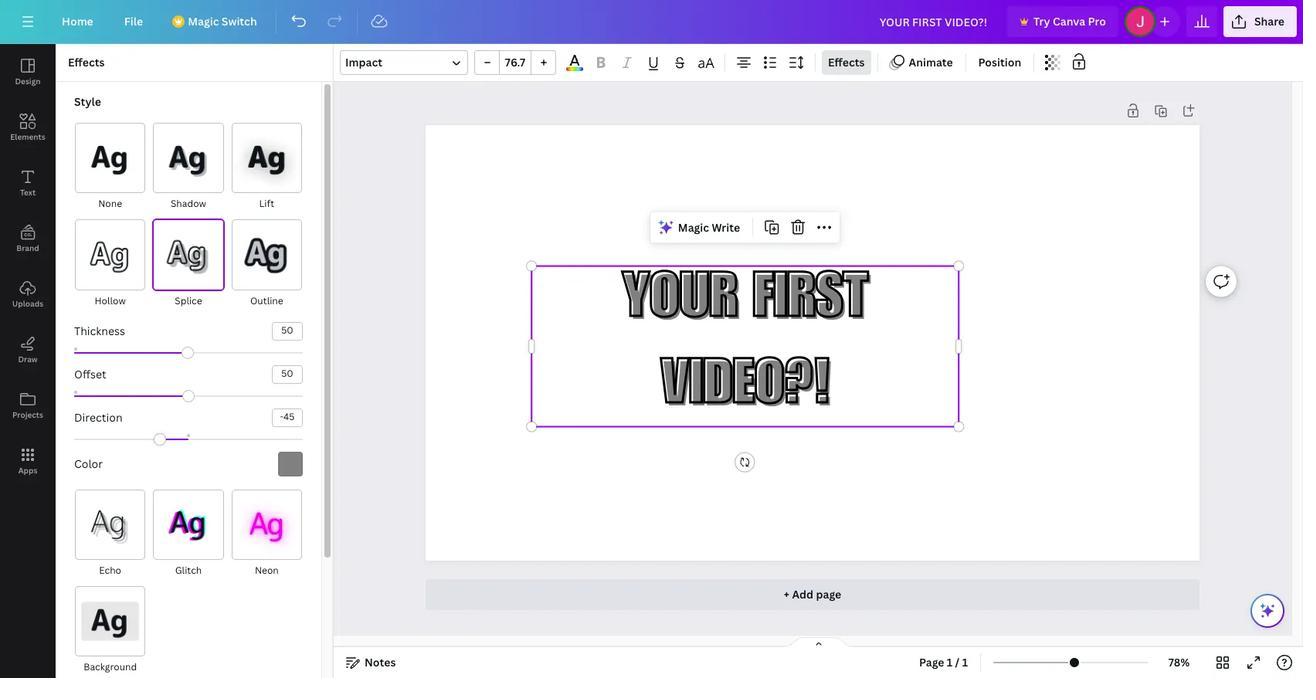 Task type: vqa. For each thing, say whether or not it's contained in the screenshot.
TRY
yes



Task type: locate. For each thing, give the bounding box(es) containing it.
1 left / in the bottom right of the page
[[948, 655, 953, 670]]

magic inside magic write button
[[679, 220, 710, 235]]

shadow
[[171, 197, 206, 211]]

group
[[475, 50, 557, 75]]

magic left switch
[[188, 14, 219, 29]]

offset
[[74, 367, 107, 382]]

magic for magic switch
[[188, 14, 219, 29]]

magic write button
[[654, 215, 747, 240]]

design button
[[0, 44, 56, 100]]

1 effects from the left
[[68, 55, 105, 70]]

magic inside magic switch button
[[188, 14, 219, 29]]

echo button
[[74, 489, 146, 580]]

direction
[[74, 410, 123, 425]]

effects inside popup button
[[829, 55, 865, 70]]

0 horizontal spatial 1
[[948, 655, 953, 670]]

style element
[[68, 94, 303, 677]]

text
[[20, 187, 36, 198]]

0 horizontal spatial magic
[[188, 14, 219, 29]]

share button
[[1224, 6, 1298, 37]]

notes button
[[340, 651, 402, 676]]

/
[[956, 655, 960, 670]]

canva assistant image
[[1259, 602, 1278, 621]]

impact button
[[340, 50, 468, 75]]

0 vertical spatial magic
[[188, 14, 219, 29]]

uploads
[[12, 298, 43, 309]]

page 1 / 1
[[920, 655, 969, 670]]

splice
[[175, 294, 202, 307]]

– – number field
[[505, 55, 526, 70]]

1 horizontal spatial effects
[[829, 55, 865, 70]]

canva
[[1054, 14, 1086, 29]]

1 horizontal spatial 1
[[963, 655, 969, 670]]

effects left animate dropdown button
[[829, 55, 865, 70]]

home
[[62, 14, 93, 29]]

Direction text field
[[273, 409, 302, 426]]

apps button
[[0, 434, 56, 489]]

background
[[84, 661, 137, 674]]

glitch button
[[153, 489, 225, 580]]

draw
[[18, 354, 38, 365]]

shadow button
[[153, 122, 225, 213]]

uploads button
[[0, 267, 56, 322]]

elements button
[[0, 100, 56, 155]]

2 1 from the left
[[963, 655, 969, 670]]

projects button
[[0, 378, 56, 434]]

video?!
[[661, 358, 830, 421]]

show pages image
[[782, 637, 856, 649]]

effects
[[68, 55, 105, 70], [829, 55, 865, 70]]

magic switch button
[[162, 6, 270, 37]]

1 1 from the left
[[948, 655, 953, 670]]

try canva pro button
[[1008, 6, 1119, 37]]

effects up style
[[68, 55, 105, 70]]

first
[[753, 272, 869, 334]]

impact
[[346, 55, 383, 70]]

style
[[74, 94, 101, 109]]

1 vertical spatial magic
[[679, 220, 710, 235]]

position button
[[973, 50, 1028, 75]]

try
[[1034, 14, 1051, 29]]

draw button
[[0, 322, 56, 378]]

1
[[948, 655, 953, 670], [963, 655, 969, 670]]

switch
[[222, 14, 257, 29]]

Thickness text field
[[273, 323, 302, 340]]

0 horizontal spatial effects
[[68, 55, 105, 70]]

hollow button
[[74, 219, 146, 310]]

magic
[[188, 14, 219, 29], [679, 220, 710, 235]]

none button
[[74, 122, 146, 213]]

magic switch
[[188, 14, 257, 29]]

page
[[817, 587, 842, 602]]

color range image
[[567, 67, 583, 71]]

2 effects from the left
[[829, 55, 865, 70]]

78% button
[[1155, 651, 1205, 676]]

magic write
[[679, 220, 741, 235]]

1 right / in the bottom right of the page
[[963, 655, 969, 670]]

color
[[74, 457, 103, 471]]

pro
[[1089, 14, 1107, 29]]

magic left write
[[679, 220, 710, 235]]

1 horizontal spatial magic
[[679, 220, 710, 235]]

elements
[[10, 131, 45, 142]]

neon button
[[231, 489, 303, 580]]

+
[[784, 587, 790, 602]]

none
[[98, 197, 122, 211]]



Task type: describe. For each thing, give the bounding box(es) containing it.
splice button
[[153, 219, 225, 310]]

78%
[[1169, 655, 1191, 670]]

your
[[622, 272, 738, 334]]

neon
[[255, 564, 279, 577]]

file
[[124, 14, 143, 29]]

background button
[[74, 586, 146, 677]]

brand
[[16, 243, 39, 254]]

page
[[920, 655, 945, 670]]

try canva pro
[[1034, 14, 1107, 29]]

hollow
[[95, 294, 126, 307]]

+ add page
[[784, 587, 842, 602]]

share
[[1255, 14, 1285, 29]]

effects button
[[822, 50, 872, 75]]

echo
[[99, 564, 121, 577]]

notes
[[365, 655, 396, 670]]

thickness
[[74, 324, 125, 338]]

#808080 image
[[278, 452, 303, 477]]

animate
[[909, 55, 954, 70]]

main menu bar
[[0, 0, 1304, 44]]

glitch
[[175, 564, 202, 577]]

animate button
[[885, 50, 960, 75]]

outline
[[250, 294, 283, 307]]

outline button
[[231, 219, 303, 310]]

brand button
[[0, 211, 56, 267]]

write
[[712, 220, 741, 235]]

side panel tab list
[[0, 44, 56, 489]]

file button
[[112, 6, 156, 37]]

lift button
[[231, 122, 303, 213]]

Offset text field
[[273, 366, 302, 383]]

magic for magic write
[[679, 220, 710, 235]]

design
[[15, 76, 41, 87]]

#808080 image
[[278, 452, 303, 477]]

text button
[[0, 155, 56, 211]]

apps
[[18, 465, 37, 476]]

position
[[979, 55, 1022, 70]]

lift
[[259, 197, 275, 211]]

your first video?!
[[622, 272, 869, 421]]

add
[[793, 587, 814, 602]]

+ add page button
[[426, 580, 1201, 611]]

home link
[[49, 6, 106, 37]]

projects
[[12, 410, 43, 420]]

Design title text field
[[868, 6, 1002, 37]]



